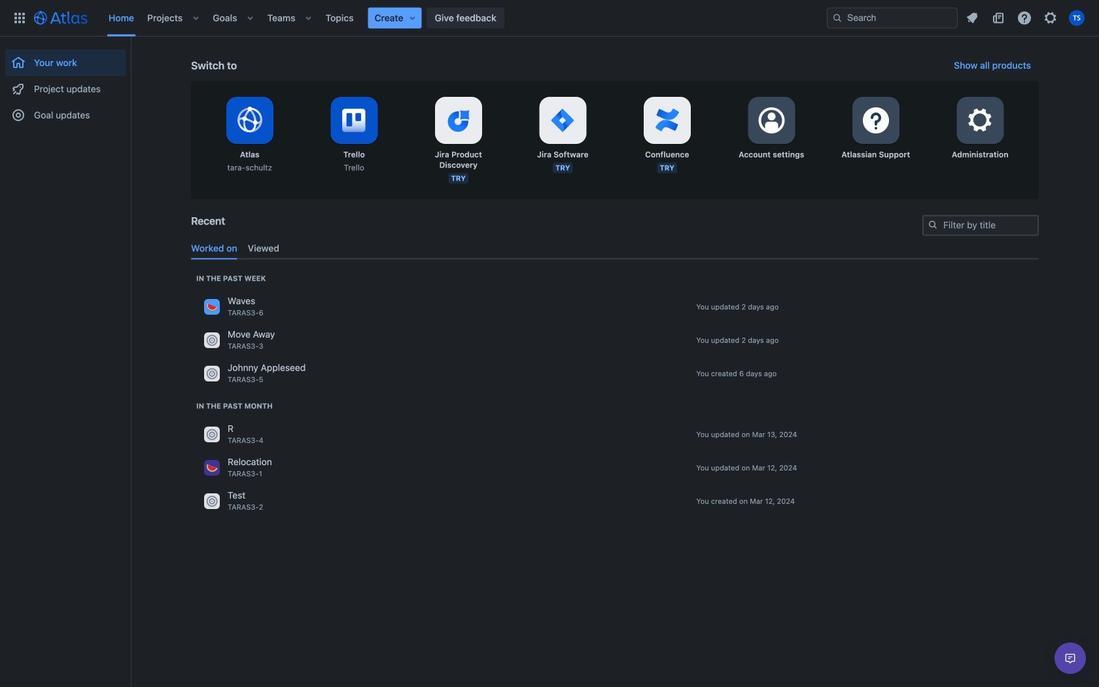 Task type: describe. For each thing, give the bounding box(es) containing it.
4 townsquare image from the top
[[204, 494, 220, 509]]

search image
[[833, 13, 843, 23]]

3 townsquare image from the top
[[204, 460, 220, 476]]

switch to... image
[[12, 10, 27, 26]]

0 horizontal spatial settings image
[[756, 105, 788, 136]]

help image
[[1017, 10, 1033, 26]]

search image
[[928, 220, 939, 230]]

2 townsquare image from the top
[[204, 332, 220, 348]]

2 settings image from the left
[[965, 105, 997, 136]]

1 townsquare image from the top
[[204, 299, 220, 315]]

account image
[[1070, 10, 1085, 26]]

top element
[[8, 0, 827, 36]]

Filter by title field
[[924, 216, 1038, 235]]

notifications image
[[965, 10, 981, 26]]

1 townsquare image from the top
[[204, 366, 220, 382]]



Task type: locate. For each thing, give the bounding box(es) containing it.
2 heading from the top
[[196, 401, 273, 411]]

townsquare image
[[204, 299, 220, 315], [204, 332, 220, 348], [204, 460, 220, 476], [204, 494, 220, 509]]

Search field
[[827, 8, 958, 28]]

group
[[5, 37, 126, 132]]

1 settings image from the left
[[861, 105, 892, 136]]

None search field
[[827, 8, 958, 28]]

heading
[[196, 273, 266, 284], [196, 401, 273, 411]]

1 heading from the top
[[196, 273, 266, 284]]

1 vertical spatial settings image
[[756, 105, 788, 136]]

townsquare image
[[204, 366, 220, 382], [204, 427, 220, 442]]

0 vertical spatial settings image
[[1044, 10, 1059, 26]]

settings image
[[861, 105, 892, 136], [965, 105, 997, 136]]

1 vertical spatial townsquare image
[[204, 427, 220, 442]]

open intercom messenger image
[[1063, 651, 1079, 666]]

banner
[[0, 0, 1100, 37]]

1 horizontal spatial settings image
[[1044, 10, 1059, 26]]

tab list
[[186, 238, 1045, 259]]

0 horizontal spatial settings image
[[861, 105, 892, 136]]

1 horizontal spatial settings image
[[965, 105, 997, 136]]

0 vertical spatial heading
[[196, 273, 266, 284]]

1 vertical spatial heading
[[196, 401, 273, 411]]

settings image
[[1044, 10, 1059, 26], [756, 105, 788, 136]]

0 vertical spatial townsquare image
[[204, 366, 220, 382]]

2 townsquare image from the top
[[204, 427, 220, 442]]



Task type: vqa. For each thing, say whether or not it's contained in the screenshot.
the bottommost DIALOG
no



